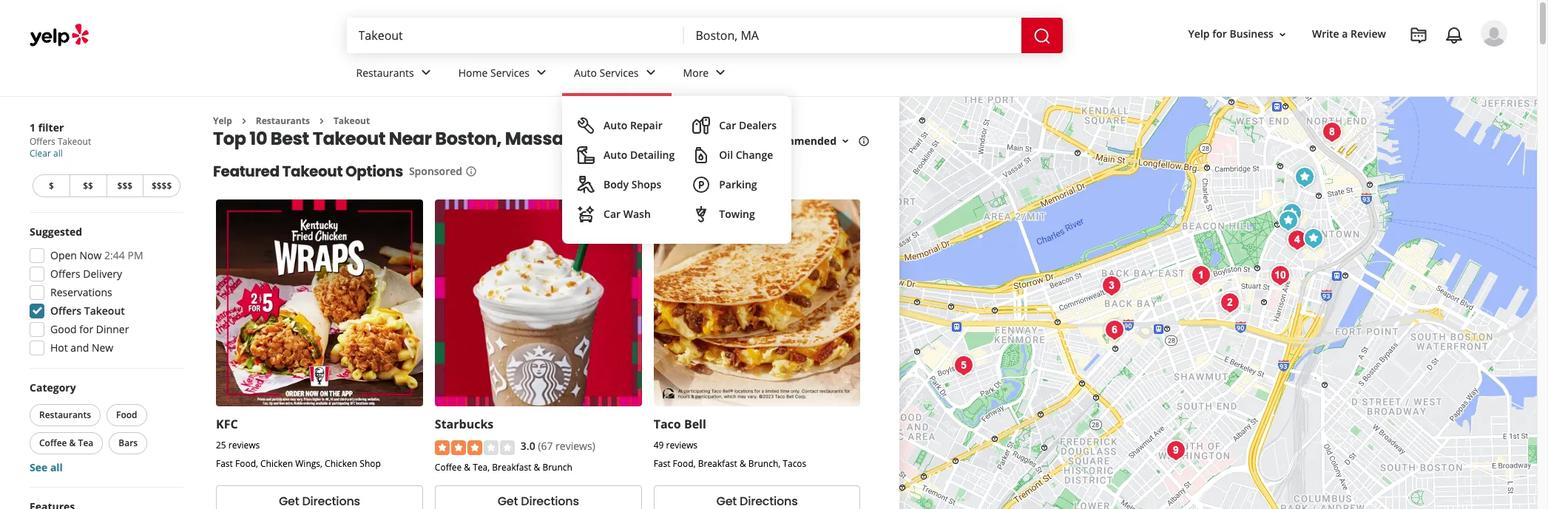 Task type: vqa. For each thing, say whether or not it's contained in the screenshot.
the rightmost Noodles
no



Task type: describe. For each thing, give the bounding box(es) containing it.
dinner
[[96, 323, 129, 337]]

coffee & tea, breakfast & brunch
[[435, 461, 573, 474]]

24 auto detailing v2 image
[[577, 147, 595, 164]]

shops
[[632, 178, 662, 192]]

and
[[71, 341, 89, 355]]

for for business
[[1213, 27, 1227, 41]]

projects image
[[1410, 27, 1428, 44]]

massachusetts
[[505, 127, 641, 151]]

starbucks image
[[1290, 163, 1320, 192]]

fast inside kfc 25 reviews fast food, chicken wings, chicken shop
[[216, 458, 233, 471]]

business categories element
[[344, 53, 1508, 244]]

write a review
[[1313, 27, 1387, 41]]

menu inside business categories element
[[562, 96, 792, 244]]

$
[[49, 180, 54, 192]]

services for auto services
[[600, 66, 639, 80]]

1 vertical spatial restaurants
[[256, 115, 310, 127]]

bars button
[[109, 433, 147, 455]]

$$$$ button
[[143, 175, 181, 198]]

clear all link
[[30, 147, 63, 160]]

breakfast inside "taco bell 49 reviews fast food, breakfast & brunch, tacos"
[[698, 458, 738, 471]]

more link
[[672, 53, 742, 96]]

boston,
[[435, 127, 502, 151]]

home
[[459, 66, 488, 80]]

dealers
[[739, 118, 777, 132]]

brunch
[[543, 461, 573, 474]]

home services
[[459, 66, 530, 80]]

suggested
[[30, 225, 82, 239]]

24 chevron down v2 image for auto services
[[642, 64, 660, 82]]

yelp for yelp link
[[213, 115, 232, 127]]

recommended
[[760, 134, 837, 148]]

food, inside "taco bell 49 reviews fast food, breakfast & brunch, tacos"
[[673, 458, 696, 471]]

open now 2:44 pm
[[50, 249, 143, 263]]

mike & patty's - boston image
[[1216, 289, 1245, 318]]

all inside the 1 filter offers takeout clear all
[[53, 147, 63, 160]]

auto services link
[[562, 53, 672, 96]]

takeout link
[[334, 115, 370, 127]]

car for car dealers
[[719, 118, 736, 132]]

24 oil change v2 image
[[693, 147, 711, 164]]

& inside button
[[69, 437, 76, 450]]

featured takeout options
[[213, 162, 403, 182]]

taco bell link
[[654, 417, 707, 433]]

none field near
[[696, 27, 1010, 44]]

$$$ button
[[106, 175, 143, 198]]

auto detailing
[[604, 148, 675, 162]]

body shops
[[604, 178, 662, 192]]

more
[[683, 66, 709, 80]]

tea,
[[473, 461, 490, 474]]

new
[[92, 341, 113, 355]]

49
[[654, 440, 664, 452]]

16 chevron down v2 image for yelp for business
[[1277, 29, 1289, 40]]

pauli's image
[[1318, 118, 1347, 147]]

sponsored
[[409, 165, 462, 179]]

1 filter offers takeout clear all
[[30, 121, 91, 160]]

write
[[1313, 27, 1340, 41]]

taco bell image
[[1299, 224, 1329, 254]]

towing link
[[687, 200, 783, 229]]

& left brunch
[[534, 461, 540, 474]]

taco
[[654, 417, 681, 433]]

Find text field
[[359, 27, 672, 44]]

top
[[213, 127, 246, 151]]

16 chevron right v2 image for restaurants
[[238, 115, 250, 127]]

category
[[30, 381, 76, 395]]

24 towing v2 image
[[693, 206, 711, 223]]

business
[[1230, 27, 1274, 41]]

yelp for yelp for business
[[1189, 27, 1210, 41]]

best
[[271, 127, 309, 151]]

a
[[1343, 27, 1349, 41]]

2 chicken from the left
[[325, 458, 358, 471]]

coffee & tea
[[39, 437, 93, 450]]

$$
[[83, 180, 93, 192]]

1
[[30, 121, 36, 135]]

24 auto repair v2 image
[[577, 117, 595, 135]]

tacos
[[783, 458, 807, 471]]

greco image
[[1097, 272, 1127, 301]]

offers takeout
[[50, 304, 125, 318]]

24 car wash v2 image
[[577, 206, 595, 223]]

recommended button
[[760, 134, 852, 148]]

for for dinner
[[79, 323, 93, 337]]

starbucks link
[[435, 417, 494, 433]]

auto repair
[[604, 118, 663, 132]]

food
[[116, 409, 137, 422]]

24 car dealer v2 image
[[693, 117, 711, 135]]

starbucks
[[435, 417, 494, 433]]

$$$
[[117, 180, 133, 192]]

all inside group
[[50, 461, 63, 475]]

auto for auto detailing
[[604, 148, 628, 162]]

bars
[[119, 437, 138, 450]]

auto detailing link
[[571, 141, 681, 170]]

map region
[[734, 10, 1549, 510]]

reservations
[[50, 286, 112, 300]]

24 body shop v2 image
[[577, 176, 595, 194]]

car wash link
[[571, 200, 681, 229]]

(67
[[538, 440, 553, 454]]

takeout inside group
[[84, 304, 125, 318]]

home services link
[[447, 53, 562, 96]]

hot and new
[[50, 341, 113, 355]]

body
[[604, 178, 629, 192]]

wash
[[624, 207, 651, 221]]

car wash
[[604, 207, 651, 221]]

offers for offers delivery
[[50, 267, 80, 281]]

16 chevron right v2 image for takeout
[[316, 115, 328, 127]]

group containing category
[[27, 381, 184, 476]]

top 10 best takeout near boston, massachusetts
[[213, 127, 641, 151]]



Task type: locate. For each thing, give the bounding box(es) containing it.
0 vertical spatial auto
[[574, 66, 597, 80]]

& inside "taco bell 49 reviews fast food, breakfast & brunch, tacos"
[[740, 458, 746, 471]]

1 horizontal spatial for
[[1213, 27, 1227, 41]]

3.0
[[521, 440, 535, 454]]

breakfast down 3.0
[[492, 461, 532, 474]]

brunch,
[[749, 458, 781, 471]]

open
[[50, 249, 77, 263]]

services up auto repair link
[[600, 66, 639, 80]]

10
[[250, 127, 267, 151]]

3 24 chevron down v2 image from the left
[[642, 64, 660, 82]]

none field find
[[359, 27, 672, 44]]

2 24 chevron down v2 image from the left
[[533, 64, 551, 82]]

16 chevron down v2 image inside yelp for business button
[[1277, 29, 1289, 40]]

24 chevron down v2 image right auto services
[[642, 64, 660, 82]]

coffee & tea button
[[30, 433, 103, 455]]

0 vertical spatial restaurants link
[[344, 53, 447, 96]]

fast
[[216, 458, 233, 471], [654, 458, 671, 471]]

all right clear
[[53, 147, 63, 160]]

car dealers
[[719, 118, 777, 132]]

0 vertical spatial car
[[719, 118, 736, 132]]

restaurants button
[[30, 405, 101, 427]]

yelp for business button
[[1183, 21, 1295, 48]]

1 vertical spatial for
[[79, 323, 93, 337]]

menu
[[562, 96, 792, 244]]

None search field
[[347, 18, 1066, 53]]

0 vertical spatial group
[[25, 225, 184, 360]]

breakfast
[[698, 458, 738, 471], [492, 461, 532, 474]]

fast down 25
[[216, 458, 233, 471]]

oil change
[[719, 148, 774, 162]]

yelp
[[1189, 27, 1210, 41], [213, 115, 232, 127]]

restaurants link
[[344, 53, 447, 96], [256, 115, 310, 127]]

0 horizontal spatial 16 chevron down v2 image
[[840, 136, 852, 147]]

user actions element
[[1177, 18, 1529, 110]]

oil change link
[[687, 141, 783, 170]]

near
[[389, 127, 432, 151]]

restaurants for restaurants button
[[39, 409, 91, 422]]

reviews
[[229, 440, 260, 452], [666, 440, 698, 452]]

tea
[[78, 437, 93, 450]]

food, down kfc
[[235, 458, 258, 471]]

16 info v2 image for featured takeout options
[[465, 166, 477, 178]]

1 food, from the left
[[235, 458, 258, 471]]

1 horizontal spatial fast
[[654, 458, 671, 471]]

0 horizontal spatial food,
[[235, 458, 258, 471]]

1 horizontal spatial car
[[719, 118, 736, 132]]

16 chevron down v2 image for recommended
[[840, 136, 852, 147]]

review
[[1351, 27, 1387, 41]]

0 horizontal spatial 16 info v2 image
[[465, 166, 477, 178]]

group
[[25, 225, 184, 360], [27, 381, 184, 476]]

bacco's fine foods image
[[1187, 261, 1216, 291]]

fast inside "taco bell 49 reviews fast food, breakfast & brunch, tacos"
[[654, 458, 671, 471]]

0 horizontal spatial restaurants
[[39, 409, 91, 422]]

oil
[[719, 148, 733, 162]]

restaurants
[[356, 66, 414, 80], [256, 115, 310, 127], [39, 409, 91, 422]]

1 vertical spatial all
[[50, 461, 63, 475]]

chicken left shop
[[325, 458, 358, 471]]

auto
[[574, 66, 597, 80], [604, 118, 628, 132], [604, 148, 628, 162]]

see all button
[[30, 461, 63, 475]]

24 parking v2 image
[[693, 176, 711, 194]]

all spice image
[[1162, 437, 1191, 466]]

towing
[[719, 207, 755, 221]]

2 none field from the left
[[696, 27, 1010, 44]]

0 horizontal spatial car
[[604, 207, 621, 221]]

parking link
[[687, 170, 783, 200]]

for inside group
[[79, 323, 93, 337]]

0 vertical spatial restaurants
[[356, 66, 414, 80]]

1 horizontal spatial services
[[600, 66, 639, 80]]

restaurants for top "restaurants" link
[[356, 66, 414, 80]]

coffee
[[39, 437, 67, 450], [435, 461, 462, 474]]

hot
[[50, 341, 68, 355]]

1 none field from the left
[[359, 27, 672, 44]]

1 horizontal spatial 16 chevron right v2 image
[[316, 115, 328, 127]]

1 vertical spatial group
[[27, 381, 184, 476]]

0 vertical spatial 16 info v2 image
[[858, 136, 870, 147]]

0 horizontal spatial fast
[[216, 458, 233, 471]]

group containing suggested
[[25, 225, 184, 360]]

detailing
[[630, 148, 675, 162]]

kfc link
[[216, 417, 238, 433]]

now
[[80, 249, 102, 263]]

car
[[719, 118, 736, 132], [604, 207, 621, 221]]

car left wash
[[604, 207, 621, 221]]

delivery
[[83, 267, 122, 281]]

1 vertical spatial auto
[[604, 118, 628, 132]]

food,
[[235, 458, 258, 471], [673, 458, 696, 471]]

24 chevron down v2 image inside "restaurants" link
[[417, 64, 435, 82]]

yelp link
[[213, 115, 232, 127]]

taco bell 49 reviews fast food, breakfast & brunch, tacos
[[654, 417, 807, 471]]

yelp for business
[[1189, 27, 1274, 41]]

24 chevron down v2 image
[[417, 64, 435, 82], [533, 64, 551, 82], [642, 64, 660, 82], [712, 64, 730, 82]]

$$ button
[[69, 175, 106, 198]]

starbucks image
[[1274, 206, 1304, 236]]

1 chicken from the left
[[261, 458, 293, 471]]

24 chevron down v2 image for home services
[[533, 64, 551, 82]]

for
[[1213, 27, 1227, 41], [79, 323, 93, 337]]

1 vertical spatial car
[[604, 207, 621, 221]]

1 24 chevron down v2 image from the left
[[417, 64, 435, 82]]

repair
[[630, 118, 663, 132]]

reviews)
[[556, 440, 596, 454]]

1 horizontal spatial restaurants link
[[344, 53, 447, 96]]

2 vertical spatial restaurants
[[39, 409, 91, 422]]

fast down 49
[[654, 458, 671, 471]]

good
[[50, 323, 77, 337]]

& left brunch,
[[740, 458, 746, 471]]

0 horizontal spatial for
[[79, 323, 93, 337]]

0 horizontal spatial yelp
[[213, 115, 232, 127]]

0 vertical spatial 16 chevron down v2 image
[[1277, 29, 1289, 40]]

auto up body
[[604, 148, 628, 162]]

24 chevron down v2 image for restaurants
[[417, 64, 435, 82]]

services inside "link"
[[491, 66, 530, 80]]

0 horizontal spatial reviews
[[229, 440, 260, 452]]

2 food, from the left
[[673, 458, 696, 471]]

food button
[[107, 405, 147, 427]]

services
[[491, 66, 530, 80], [600, 66, 639, 80]]

restaurants link right top
[[256, 115, 310, 127]]

coffee down 3 star rating image
[[435, 461, 462, 474]]

offers
[[30, 135, 55, 148], [50, 267, 80, 281], [50, 304, 81, 318]]

0 horizontal spatial coffee
[[39, 437, 67, 450]]

services for home services
[[491, 66, 530, 80]]

see
[[30, 461, 48, 475]]

wings,
[[295, 458, 323, 471]]

reviews inside kfc 25 reviews fast food, chicken wings, chicken shop
[[229, 440, 260, 452]]

see all
[[30, 461, 63, 475]]

clear
[[30, 147, 51, 160]]

menu containing auto repair
[[562, 96, 792, 244]]

search image
[[1033, 27, 1051, 45]]

24 chevron down v2 image inside auto services link
[[642, 64, 660, 82]]

0 horizontal spatial none field
[[359, 27, 672, 44]]

16 chevron right v2 image right yelp link
[[238, 115, 250, 127]]

$ button
[[33, 175, 69, 198]]

16 info v2 image right recommended dropdown button
[[858, 136, 870, 147]]

coffee for coffee & tea, breakfast & brunch
[[435, 461, 462, 474]]

lotus test kitchen image
[[1283, 226, 1313, 255]]

1 vertical spatial offers
[[50, 267, 80, 281]]

auto services
[[574, 66, 639, 80]]

1 vertical spatial coffee
[[435, 461, 462, 474]]

Near text field
[[696, 27, 1010, 44]]

24 chevron down v2 image left home
[[417, 64, 435, 82]]

restaurants up takeout link
[[356, 66, 414, 80]]

offers for offers takeout
[[50, 304, 81, 318]]

25
[[216, 440, 226, 452]]

2:44
[[104, 249, 125, 263]]

1 vertical spatial yelp
[[213, 115, 232, 127]]

2 vertical spatial auto
[[604, 148, 628, 162]]

24 chevron down v2 image for more
[[712, 64, 730, 82]]

food, inside kfc 25 reviews fast food, chicken wings, chicken shop
[[235, 458, 258, 471]]

0 horizontal spatial services
[[491, 66, 530, 80]]

1 horizontal spatial food,
[[673, 458, 696, 471]]

services right home
[[491, 66, 530, 80]]

offers down open
[[50, 267, 80, 281]]

16 chevron down v2 image right "recommended"
[[840, 136, 852, 147]]

16 chevron right v2 image left takeout link
[[316, 115, 328, 127]]

24 chevron down v2 image right more
[[712, 64, 730, 82]]

pressed cafe image
[[1100, 316, 1130, 346]]

1 fast from the left
[[216, 458, 233, 471]]

1 horizontal spatial reviews
[[666, 440, 698, 452]]

16 info v2 image
[[858, 136, 870, 147], [465, 166, 477, 178]]

0 vertical spatial offers
[[30, 135, 55, 148]]

chicken left "wings,"
[[261, 458, 293, 471]]

car right the 24 car dealer v2 icon
[[719, 118, 736, 132]]

brad k. image
[[1481, 20, 1508, 47]]

2 16 chevron right v2 image from the left
[[316, 115, 328, 127]]

restaurants up coffee & tea
[[39, 409, 91, 422]]

1 vertical spatial 16 info v2 image
[[465, 166, 477, 178]]

4 24 chevron down v2 image from the left
[[712, 64, 730, 82]]

all right the see
[[50, 461, 63, 475]]

reviews inside "taco bell 49 reviews fast food, breakfast & brunch, tacos"
[[666, 440, 698, 452]]

1 services from the left
[[491, 66, 530, 80]]

0 vertical spatial all
[[53, 147, 63, 160]]

1 horizontal spatial coffee
[[435, 461, 462, 474]]

16 chevron down v2 image
[[1277, 29, 1289, 40], [840, 136, 852, 147]]

1 horizontal spatial chicken
[[325, 458, 358, 471]]

takeout inside the 1 filter offers takeout clear all
[[58, 135, 91, 148]]

body shops link
[[571, 170, 681, 200]]

coffee for coffee & tea
[[39, 437, 67, 450]]

notifications image
[[1446, 27, 1464, 44]]

1 vertical spatial 16 chevron down v2 image
[[840, 136, 852, 147]]

parking
[[719, 178, 757, 192]]

coffee inside coffee & tea button
[[39, 437, 67, 450]]

options
[[346, 162, 403, 182]]

0 vertical spatial for
[[1213, 27, 1227, 41]]

1 horizontal spatial restaurants
[[256, 115, 310, 127]]

yelp left "10" at the top left
[[213, 115, 232, 127]]

1 horizontal spatial breakfast
[[698, 458, 738, 471]]

restaurants inside button
[[39, 409, 91, 422]]

1 reviews from the left
[[229, 440, 260, 452]]

offers inside the 1 filter offers takeout clear all
[[30, 135, 55, 148]]

16 chevron down v2 image inside recommended dropdown button
[[840, 136, 852, 147]]

breakfast down bell
[[698, 458, 738, 471]]

16 chevron down v2 image right business at top
[[1277, 29, 1289, 40]]

offers up good
[[50, 304, 81, 318]]

3 star rating image
[[435, 441, 515, 456]]

2 services from the left
[[600, 66, 639, 80]]

restaurants link up takeout link
[[344, 53, 447, 96]]

offers delivery
[[50, 267, 122, 281]]

bell
[[684, 417, 707, 433]]

0 vertical spatial coffee
[[39, 437, 67, 450]]

0 vertical spatial yelp
[[1189, 27, 1210, 41]]

good for dinner
[[50, 323, 129, 337]]

& left tea,
[[464, 461, 471, 474]]

16 chevron right v2 image
[[238, 115, 250, 127], [316, 115, 328, 127]]

2 vertical spatial offers
[[50, 304, 81, 318]]

1 horizontal spatial yelp
[[1189, 27, 1210, 41]]

& left tea in the bottom left of the page
[[69, 437, 76, 450]]

24 chevron down v2 image inside home services "link"
[[533, 64, 551, 82]]

1 horizontal spatial none field
[[696, 27, 1010, 44]]

3.0 (67 reviews)
[[521, 440, 596, 454]]

1 16 chevron right v2 image from the left
[[238, 115, 250, 127]]

car for car wash
[[604, 207, 621, 221]]

yelp inside yelp for business button
[[1189, 27, 1210, 41]]

restaurants inside business categories element
[[356, 66, 414, 80]]

kfc
[[216, 417, 238, 433]]

0 horizontal spatial 16 chevron right v2 image
[[238, 115, 250, 127]]

write a review link
[[1307, 21, 1393, 48]]

car dealers link
[[687, 111, 783, 141]]

2 reviews from the left
[[666, 440, 698, 452]]

kfc 25 reviews fast food, chicken wings, chicken shop
[[216, 417, 381, 471]]

0 horizontal spatial restaurants link
[[256, 115, 310, 127]]

16 info v2 image down "boston,"
[[465, 166, 477, 178]]

restaurants right top
[[256, 115, 310, 127]]

2 horizontal spatial restaurants
[[356, 66, 414, 80]]

1 horizontal spatial 16 info v2 image
[[858, 136, 870, 147]]

food, down 'taco bell' link
[[673, 458, 696, 471]]

reviews right 25
[[229, 440, 260, 452]]

coffee up the see all button
[[39, 437, 67, 450]]

1 horizontal spatial 16 chevron down v2 image
[[1277, 29, 1289, 40]]

None field
[[359, 27, 672, 44], [696, 27, 1010, 44]]

subway image
[[1278, 199, 1308, 229]]

featured
[[213, 162, 279, 182]]

24 chevron down v2 image down find "text field"
[[533, 64, 551, 82]]

auto for auto services
[[574, 66, 597, 80]]

2 fast from the left
[[654, 458, 671, 471]]

filter
[[38, 121, 64, 135]]

0 horizontal spatial breakfast
[[492, 461, 532, 474]]

auto for auto repair
[[604, 118, 628, 132]]

1 vertical spatial restaurants link
[[256, 115, 310, 127]]

wow tikka image
[[949, 351, 979, 381]]

auto repair link
[[571, 111, 681, 141]]

for down the offers takeout
[[79, 323, 93, 337]]

change
[[736, 148, 774, 162]]

yelp left business at top
[[1189, 27, 1210, 41]]

auto inside 'link'
[[604, 148, 628, 162]]

auto up the 24 auto repair v2 image
[[574, 66, 597, 80]]

moon & flower house -boston image
[[1266, 261, 1296, 291]]

for inside button
[[1213, 27, 1227, 41]]

24 chevron down v2 image inside "more" 'link'
[[712, 64, 730, 82]]

0 horizontal spatial chicken
[[261, 458, 293, 471]]

shop
[[360, 458, 381, 471]]

16 info v2 image for top 10 best takeout near boston, massachusetts
[[858, 136, 870, 147]]

reviews down 'taco bell' link
[[666, 440, 698, 452]]

offers down the filter
[[30, 135, 55, 148]]

for left business at top
[[1213, 27, 1227, 41]]

auto right the 24 auto repair v2 image
[[604, 118, 628, 132]]



